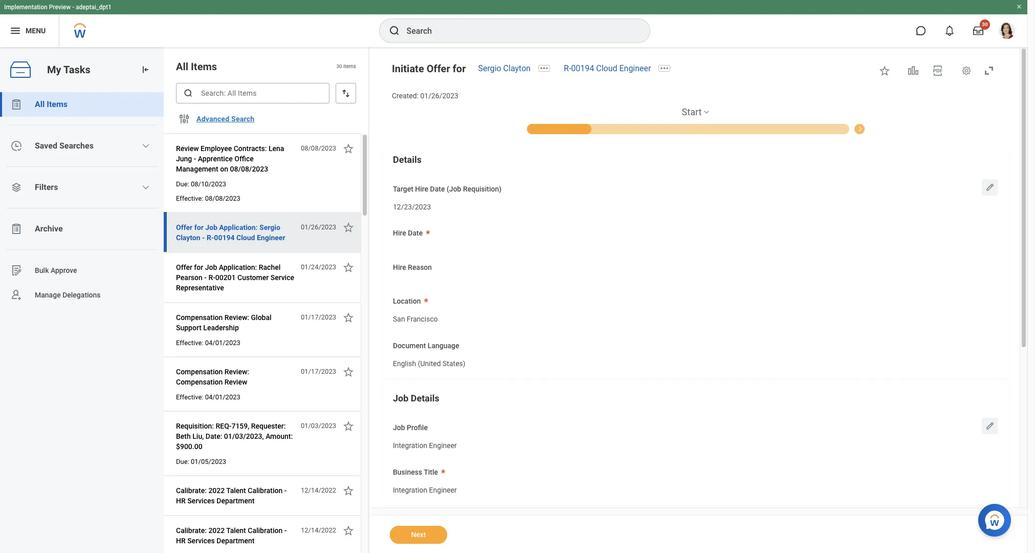 Task type: describe. For each thing, give the bounding box(es) containing it.
01/17/2023 for compensation review: global support leadership
[[301, 313, 336, 321]]

pearson
[[176, 273, 203, 282]]

req-
[[216, 422, 232, 430]]

location
[[393, 297, 421, 305]]

due: 01/05/2023
[[176, 458, 226, 465]]

04/01/2023 for support
[[205, 339, 241, 347]]

department for fifth star image
[[217, 497, 255, 505]]

manage delegations link
[[0, 283, 164, 307]]

fullscreen image
[[984, 65, 996, 77]]

english (united states)
[[393, 359, 466, 367]]

implementation
[[4, 4, 47, 11]]

advanced
[[197, 115, 230, 123]]

sergio clayton
[[478, 63, 531, 73]]

30 items
[[337, 64, 356, 69]]

profile logan mcneil image
[[1000, 23, 1016, 41]]

edit image
[[986, 182, 996, 192]]

language
[[428, 341, 460, 350]]

next
[[411, 531, 426, 539]]

0 vertical spatial for
[[453, 62, 466, 75]]

job details
[[393, 393, 440, 404]]

clayton inside offer for job application: sergio clayton - r-00194 cloud engineer
[[176, 234, 201, 242]]

compensation button
[[854, 123, 900, 134]]

04/01/2023 for review
[[205, 393, 241, 401]]

$900.00
[[176, 442, 203, 451]]

2 calibration from the top
[[248, 526, 283, 535]]

12/23/2023
[[393, 203, 431, 211]]

advanced search
[[197, 115, 255, 123]]

- inside review employee contracts: lena jung - apprentice office management on 08/08/2023
[[194, 155, 196, 163]]

leadership
[[203, 324, 239, 332]]

offer for job application: rachel pearson - r-00201 customer service representative button
[[176, 261, 295, 294]]

sort image
[[341, 88, 351, 98]]

12/14/2022 for fifth star image
[[301, 486, 336, 494]]

integration for business
[[393, 486, 428, 494]]

beth
[[176, 432, 191, 440]]

1 horizontal spatial 01/26/2023
[[421, 92, 459, 100]]

hire for hire date
[[393, 229, 406, 237]]

application: for cloud
[[219, 223, 258, 231]]

location element
[[393, 308, 438, 327]]

talent for first star image from the bottom of the the item list element
[[226, 526, 246, 535]]

global
[[251, 313, 272, 322]]

hire date
[[393, 229, 423, 237]]

requester:
[[251, 422, 286, 430]]

business title
[[393, 468, 438, 476]]

clipboard image
[[10, 98, 23, 111]]

menu button
[[0, 14, 59, 47]]

clock check image
[[10, 140, 23, 152]]

1 effective: from the top
[[176, 195, 204, 202]]

notifications large image
[[945, 26, 956, 36]]

chevron down image for saved searches
[[142, 142, 150, 150]]

01/26/2023 inside the item list element
[[301, 223, 336, 231]]

my
[[47, 63, 61, 76]]

all inside the item list element
[[176, 60, 188, 73]]

job inside offer for job application: sergio clayton - r-00194 cloud engineer
[[205, 223, 218, 231]]

manage delegations
[[35, 291, 101, 299]]

manage
[[35, 291, 61, 299]]

12/23/2023 text field
[[393, 196, 431, 214]]

advanced search button
[[193, 109, 259, 129]]

(united
[[418, 359, 441, 367]]

calibrate: 2022 talent calibration - hr services department for fifth star image
[[176, 486, 287, 505]]

0 vertical spatial 00194
[[572, 63, 595, 73]]

01/03/2023
[[301, 422, 336, 430]]

English (United States) text field
[[393, 353, 466, 371]]

offer for job application: sergio clayton - r-00194 cloud engineer
[[176, 223, 285, 242]]

filters
[[35, 182, 58, 192]]

target hire date (job requisition) element
[[393, 196, 431, 215]]

amount:
[[266, 432, 293, 440]]

hr for fifth star image's calibrate: 2022 talent calibration - hr services department button
[[176, 497, 186, 505]]

Search Workday  search field
[[407, 19, 629, 42]]

items inside the item list element
[[191, 60, 217, 73]]

1 calibration from the top
[[248, 486, 283, 495]]

7159,
[[232, 422, 250, 430]]

requisition: req-7159, requester: beth liu, date: 01/03/2023, amount: $900.00 button
[[176, 420, 295, 453]]

hire for hire reason
[[393, 263, 406, 271]]

compensation review: compensation review button
[[176, 366, 295, 388]]

san francisco
[[393, 315, 438, 323]]

perspective image
[[10, 181, 23, 194]]

08/08/2023 inside review employee contracts: lena jung - apprentice office management on 08/08/2023
[[230, 165, 268, 173]]

01/05/2023
[[191, 458, 226, 465]]

initiate offer for
[[392, 62, 466, 75]]

5 star image from the top
[[343, 484, 355, 497]]

1 horizontal spatial clayton
[[504, 63, 531, 73]]

business title element
[[393, 479, 457, 498]]

rename image
[[10, 264, 23, 277]]

0 vertical spatial cloud
[[597, 63, 618, 73]]

0 vertical spatial r-
[[564, 63, 572, 73]]

offer for job application: rachel pearson - r-00201 customer service representative
[[176, 263, 294, 292]]

sergio clayton link
[[478, 63, 531, 73]]

saved searches button
[[0, 134, 164, 158]]

jung
[[176, 155, 192, 163]]

review employee contracts: lena jung - apprentice office management on 08/08/2023 button
[[176, 142, 295, 175]]

requisition)
[[463, 185, 502, 193]]

justify image
[[9, 25, 22, 37]]

delegations
[[63, 291, 101, 299]]

effective: 08/08/2023
[[176, 195, 241, 202]]

for for offer for job application: rachel pearson - r-00201 customer service representative
[[194, 263, 203, 271]]

0 vertical spatial hire
[[415, 185, 429, 193]]

offer for offer for job application: rachel pearson - r-00201 customer service representative
[[176, 263, 192, 271]]

items inside button
[[47, 99, 68, 109]]

01/17/2023 for compensation review: compensation review
[[301, 368, 336, 375]]

job inside offer for job application: rachel pearson - r-00201 customer service representative
[[205, 263, 217, 271]]

search image
[[388, 25, 401, 37]]

office
[[235, 155, 254, 163]]

- inside offer for job application: rachel pearson - r-00201 customer service representative
[[204, 273, 207, 282]]

all items inside the item list element
[[176, 60, 217, 73]]

filters button
[[0, 175, 164, 200]]

my tasks
[[47, 63, 90, 76]]

- inside menu banner
[[72, 4, 74, 11]]

clipboard image
[[10, 223, 23, 235]]

12/14/2022 for first star image from the bottom of the the item list element
[[301, 526, 336, 534]]

00201
[[215, 273, 236, 282]]

san
[[393, 315, 405, 323]]

title
[[424, 468, 438, 476]]

target
[[393, 185, 414, 193]]

created: 01/26/2023
[[392, 92, 459, 100]]

1 vertical spatial details
[[411, 393, 440, 404]]

offer for job application: sergio clayton - r-00194 cloud engineer button
[[176, 221, 295, 244]]

edit image
[[986, 421, 996, 431]]

bulk approve
[[35, 266, 77, 274]]

on
[[220, 165, 228, 173]]

close environment banner image
[[1017, 4, 1023, 10]]

representative
[[176, 284, 224, 292]]

Search: All Items text field
[[176, 83, 330, 103]]

0 vertical spatial 08/08/2023
[[301, 144, 336, 152]]

2 vertical spatial 08/08/2023
[[205, 195, 241, 202]]

view printable version (pdf) image
[[932, 65, 945, 77]]

initiate
[[392, 62, 424, 75]]

00194 inside offer for job application: sergio clayton - r-00194 cloud engineer
[[214, 234, 235, 242]]

compensation review: compensation review
[[176, 368, 249, 386]]

0 vertical spatial details
[[393, 154, 422, 165]]

services for first star image from the bottom of the the item list element
[[187, 537, 215, 545]]

archive button
[[0, 217, 164, 241]]

archive
[[35, 224, 63, 234]]

menu
[[26, 26, 46, 35]]

job up job profile
[[393, 393, 409, 404]]

- inside offer for job application: sergio clayton - r-00194 cloud engineer
[[202, 234, 205, 242]]

bulk
[[35, 266, 49, 274]]

my tasks element
[[0, 47, 164, 553]]

rachel
[[259, 263, 281, 271]]

searches
[[59, 141, 94, 151]]

business
[[393, 468, 423, 476]]

1 calibrate: from the top
[[176, 486, 207, 495]]

start button
[[682, 106, 702, 118]]

(job
[[447, 185, 462, 193]]

due: for requisition: req-7159, requester: beth liu, date: 01/03/2023, amount: $900.00
[[176, 458, 189, 465]]



Task type: locate. For each thing, give the bounding box(es) containing it.
2 integration engineer from the top
[[393, 486, 457, 494]]

1 vertical spatial effective:
[[176, 339, 204, 347]]

integration inside integration engineer text box
[[393, 486, 428, 494]]

2 01/17/2023 from the top
[[301, 368, 336, 375]]

0 vertical spatial talent
[[226, 486, 246, 495]]

3 effective: from the top
[[176, 393, 204, 401]]

review: for compensation
[[225, 368, 249, 376]]

support
[[176, 324, 202, 332]]

1 hr from the top
[[176, 497, 186, 505]]

review employee contracts: lena jung - apprentice office management on 08/08/2023
[[176, 144, 284, 173]]

0 vertical spatial calibrate:
[[176, 486, 207, 495]]

star image for review employee contracts: lena jung - apprentice office management on 08/08/2023
[[343, 142, 355, 155]]

0 horizontal spatial clayton
[[176, 234, 201, 242]]

compensation inside compensation button
[[860, 125, 900, 132]]

items
[[344, 64, 356, 69]]

08/08/2023
[[301, 144, 336, 152], [230, 165, 268, 173], [205, 195, 241, 202]]

offer up the created: 01/26/2023
[[427, 62, 450, 75]]

application:
[[219, 223, 258, 231], [219, 263, 257, 271]]

lena
[[269, 144, 284, 153]]

hire down 12/23/2023
[[393, 229, 406, 237]]

0 vertical spatial clayton
[[504, 63, 531, 73]]

compensation review: global support leadership
[[176, 313, 272, 332]]

hr for calibrate: 2022 talent calibration - hr services department button for first star image from the bottom of the the item list element
[[176, 537, 186, 545]]

0 vertical spatial application:
[[219, 223, 258, 231]]

job details element
[[382, 384, 1010, 505]]

services
[[187, 497, 215, 505], [187, 537, 215, 545]]

1 vertical spatial department
[[217, 537, 255, 545]]

customer
[[238, 273, 269, 282]]

1 vertical spatial 08/08/2023
[[230, 165, 268, 173]]

talent
[[226, 486, 246, 495], [226, 526, 246, 535]]

all items button
[[0, 92, 164, 117]]

1 vertical spatial calibrate:
[[176, 526, 207, 535]]

0 vertical spatial 01/26/2023
[[421, 92, 459, 100]]

application: down the effective: 08/08/2023
[[219, 223, 258, 231]]

1 horizontal spatial date
[[430, 185, 445, 193]]

effective: 04/01/2023 down compensation review: compensation review
[[176, 393, 241, 401]]

1 calibrate: 2022 talent calibration - hr services department from the top
[[176, 486, 287, 505]]

star image
[[879, 65, 892, 77], [343, 142, 355, 155], [343, 420, 355, 432]]

1 vertical spatial sergio
[[260, 223, 281, 231]]

user plus image
[[10, 289, 23, 301]]

30 inside button
[[983, 22, 989, 27]]

contracts:
[[234, 144, 267, 153]]

2 vertical spatial r-
[[209, 273, 215, 282]]

01/03/2023,
[[224, 432, 264, 440]]

management
[[176, 165, 219, 173]]

1 review: from the top
[[225, 313, 249, 322]]

1 vertical spatial hire
[[393, 229, 406, 237]]

0 horizontal spatial review
[[176, 144, 199, 153]]

1 calibrate: 2022 talent calibration - hr services department button from the top
[[176, 484, 295, 507]]

application: up 00201
[[219, 263, 257, 271]]

0 vertical spatial 12/14/2022
[[301, 486, 336, 494]]

1 horizontal spatial all items
[[176, 60, 217, 73]]

1 vertical spatial offer
[[176, 223, 193, 231]]

hire right target on the left top
[[415, 185, 429, 193]]

r- for offer for job application: rachel pearson - r-00201 customer service representative
[[209, 273, 215, 282]]

0 vertical spatial integration
[[393, 441, 428, 450]]

2 2022 from the top
[[209, 526, 225, 535]]

items
[[191, 60, 217, 73], [47, 99, 68, 109]]

sergio up rachel
[[260, 223, 281, 231]]

talent for fifth star image
[[226, 486, 246, 495]]

items down my
[[47, 99, 68, 109]]

1 2022 from the top
[[209, 486, 225, 495]]

0 vertical spatial 04/01/2023
[[205, 339, 241, 347]]

1 vertical spatial 2022
[[209, 526, 225, 535]]

list
[[0, 92, 164, 307]]

job down the effective: 08/08/2023
[[205, 223, 218, 231]]

0 horizontal spatial cloud
[[237, 234, 255, 242]]

1 vertical spatial all items
[[35, 99, 68, 109]]

effective:
[[176, 195, 204, 202], [176, 339, 204, 347], [176, 393, 204, 401]]

1 vertical spatial integration engineer
[[393, 486, 457, 494]]

0 vertical spatial hr
[[176, 497, 186, 505]]

integration engineer for profile
[[393, 441, 457, 450]]

integration engineer down 'title'
[[393, 486, 457, 494]]

clayton up pearson
[[176, 234, 201, 242]]

review: inside compensation review: global support leadership
[[225, 313, 249, 322]]

chevron down image inside filters dropdown button
[[142, 183, 150, 192]]

inbox large image
[[974, 26, 984, 36]]

sergio inside offer for job application: sergio clayton - r-00194 cloud engineer
[[260, 223, 281, 231]]

0 horizontal spatial items
[[47, 99, 68, 109]]

job profile element
[[393, 435, 457, 454]]

details element
[[382, 145, 1010, 379]]

for inside offer for job application: rachel pearson - r-00201 customer service representative
[[194, 263, 203, 271]]

08/10/2023
[[191, 180, 226, 188]]

1 vertical spatial application:
[[219, 263, 257, 271]]

service
[[271, 273, 294, 282]]

details up "profile"
[[411, 393, 440, 404]]

apprentice
[[198, 155, 233, 163]]

0 vertical spatial all
[[176, 60, 188, 73]]

job left "profile"
[[393, 424, 405, 432]]

liu,
[[193, 432, 204, 440]]

1 talent from the top
[[226, 486, 246, 495]]

30 for 30 items
[[337, 64, 342, 69]]

star image for requisition: req-7159, requester: beth liu, date: 01/03/2023, amount: $900.00
[[343, 420, 355, 432]]

1 vertical spatial review:
[[225, 368, 249, 376]]

offer for offer for job application: sergio clayton - r-00194 cloud engineer
[[176, 223, 193, 231]]

all items up search image
[[176, 60, 217, 73]]

1 12/14/2022 from the top
[[301, 486, 336, 494]]

0 vertical spatial items
[[191, 60, 217, 73]]

offer inside offer for job application: rachel pearson - r-00201 customer service representative
[[176, 263, 192, 271]]

saved searches
[[35, 141, 94, 151]]

2 department from the top
[[217, 537, 255, 545]]

08/08/2023 down 08/10/2023
[[205, 195, 241, 202]]

1 vertical spatial due:
[[176, 458, 189, 465]]

0 vertical spatial effective: 04/01/2023
[[176, 339, 241, 347]]

0 vertical spatial sergio
[[478, 63, 502, 73]]

effective: down support
[[176, 339, 204, 347]]

1 horizontal spatial items
[[191, 60, 217, 73]]

2 chevron down image from the top
[[142, 183, 150, 192]]

review inside review employee contracts: lena jung - apprentice office management on 08/08/2023
[[176, 144, 199, 153]]

review:
[[225, 313, 249, 322], [225, 368, 249, 376]]

30 left items
[[337, 64, 342, 69]]

6 star image from the top
[[343, 524, 355, 537]]

1 vertical spatial items
[[47, 99, 68, 109]]

all up search image
[[176, 60, 188, 73]]

0 vertical spatial date
[[430, 185, 445, 193]]

30 left profile logan mcneil image on the right of page
[[983, 22, 989, 27]]

all items inside button
[[35, 99, 68, 109]]

configure image
[[178, 113, 190, 125]]

department for first star image from the bottom of the the item list element
[[217, 537, 255, 545]]

1 horizontal spatial cloud
[[597, 63, 618, 73]]

0 vertical spatial review:
[[225, 313, 249, 322]]

compensation
[[860, 125, 900, 132], [176, 313, 223, 322], [176, 368, 223, 376], [176, 378, 223, 386]]

1 chevron down image from the top
[[142, 142, 150, 150]]

offer inside offer for job application: sergio clayton - r-00194 cloud engineer
[[176, 223, 193, 231]]

chevron right image
[[854, 123, 867, 132]]

due:
[[176, 180, 189, 188], [176, 458, 189, 465]]

compensation inside compensation review: global support leadership
[[176, 313, 223, 322]]

engineer inside text box
[[429, 486, 457, 494]]

1 horizontal spatial review
[[225, 378, 247, 386]]

08/08/2023 right lena
[[301, 144, 336, 152]]

chevron down image inside saved searches dropdown button
[[142, 142, 150, 150]]

2 review: from the top
[[225, 368, 249, 376]]

for for offer for job application: sergio clayton - r-00194 cloud engineer
[[194, 223, 204, 231]]

2 services from the top
[[187, 537, 215, 545]]

Integration Engineer text field
[[393, 480, 457, 497]]

1 vertical spatial date
[[408, 229, 423, 237]]

created:
[[392, 92, 419, 100]]

for inside offer for job application: sergio clayton - r-00194 cloud engineer
[[194, 223, 204, 231]]

integration down job profile
[[393, 441, 428, 450]]

00194
[[572, 63, 595, 73], [214, 234, 235, 242]]

0 vertical spatial calibrate: 2022 talent calibration - hr services department button
[[176, 484, 295, 507]]

04/01/2023 down compensation review: compensation review
[[205, 393, 241, 401]]

01/26/2023 up 01/24/2023
[[301, 223, 336, 231]]

effective: 04/01/2023 for review
[[176, 393, 241, 401]]

for down the effective: 08/08/2023
[[194, 223, 204, 231]]

30 for 30
[[983, 22, 989, 27]]

r- inside offer for job application: rachel pearson - r-00201 customer service representative
[[209, 273, 215, 282]]

1 department from the top
[[217, 497, 255, 505]]

04/01/2023
[[205, 339, 241, 347], [205, 393, 241, 401]]

1 vertical spatial 04/01/2023
[[205, 393, 241, 401]]

2 vertical spatial hire
[[393, 263, 406, 271]]

0 horizontal spatial 01/26/2023
[[301, 223, 336, 231]]

due: down the 'management' on the left top
[[176, 180, 189, 188]]

2 star image from the top
[[343, 261, 355, 273]]

document language element
[[393, 353, 466, 371]]

2 integration from the top
[[393, 486, 428, 494]]

1 vertical spatial 01/26/2023
[[301, 223, 336, 231]]

1 due: from the top
[[176, 180, 189, 188]]

0 vertical spatial all items
[[176, 60, 217, 73]]

sergio
[[478, 63, 502, 73], [260, 223, 281, 231]]

30 inside the item list element
[[337, 64, 342, 69]]

list containing all items
[[0, 92, 164, 307]]

preview
[[49, 4, 71, 11]]

review up the 7159,
[[225, 378, 247, 386]]

1 vertical spatial calibrate: 2022 talent calibration - hr services department button
[[176, 524, 295, 547]]

chevron down image for filters
[[142, 183, 150, 192]]

all items right clipboard image at left
[[35, 99, 68, 109]]

adeptai_dpt1
[[76, 4, 112, 11]]

1 vertical spatial 01/17/2023
[[301, 368, 336, 375]]

1 04/01/2023 from the top
[[205, 339, 241, 347]]

approve
[[51, 266, 77, 274]]

effective: 04/01/2023
[[176, 339, 241, 347], [176, 393, 241, 401]]

1 horizontal spatial all
[[176, 60, 188, 73]]

gear image
[[962, 66, 972, 76]]

review: down leadership
[[225, 368, 249, 376]]

2 hr from the top
[[176, 537, 186, 545]]

2 calibrate: from the top
[[176, 526, 207, 535]]

effective: down due: 08/10/2023
[[176, 195, 204, 202]]

due: down $900.00
[[176, 458, 189, 465]]

01/26/2023 down initiate offer for
[[421, 92, 459, 100]]

for up the created: 01/26/2023
[[453, 62, 466, 75]]

0 horizontal spatial 30
[[337, 64, 342, 69]]

2 talent from the top
[[226, 526, 246, 535]]

r-
[[564, 63, 572, 73], [207, 234, 214, 242], [209, 273, 215, 282]]

details up target on the left top
[[393, 154, 422, 165]]

next button
[[390, 526, 448, 544]]

hire left 'reason' at the top left
[[393, 263, 406, 271]]

1 vertical spatial cloud
[[237, 234, 255, 242]]

01/24/2023
[[301, 263, 336, 271]]

1 services from the top
[[187, 497, 215, 505]]

effective: for compensation review: compensation review
[[176, 393, 204, 401]]

integration down business
[[393, 486, 428, 494]]

bulk approve link
[[0, 258, 164, 283]]

2 due: from the top
[[176, 458, 189, 465]]

2 vertical spatial for
[[194, 263, 203, 271]]

saved
[[35, 141, 57, 151]]

document
[[393, 341, 426, 350]]

San Francisco text field
[[393, 309, 438, 327]]

1 integration engineer from the top
[[393, 441, 457, 450]]

1 effective: 04/01/2023 from the top
[[176, 339, 241, 347]]

08/08/2023 down office
[[230, 165, 268, 173]]

chevron down image
[[142, 142, 150, 150], [142, 183, 150, 192]]

0 vertical spatial chevron down image
[[142, 142, 150, 150]]

transformation import image
[[140, 65, 151, 75]]

tasks
[[63, 63, 90, 76]]

cloud
[[597, 63, 618, 73], [237, 234, 255, 242]]

0 vertical spatial calibrate: 2022 talent calibration - hr services department
[[176, 486, 287, 505]]

1 vertical spatial services
[[187, 537, 215, 545]]

hr
[[176, 497, 186, 505], [176, 537, 186, 545]]

document language
[[393, 341, 460, 350]]

1 01/17/2023 from the top
[[301, 313, 336, 321]]

employee
[[201, 144, 232, 153]]

2 effective: 04/01/2023 from the top
[[176, 393, 241, 401]]

-
[[72, 4, 74, 11], [194, 155, 196, 163], [202, 234, 205, 242], [204, 273, 207, 282], [285, 486, 287, 495], [285, 526, 287, 535]]

0 vertical spatial star image
[[879, 65, 892, 77]]

engineer inside text field
[[429, 441, 457, 450]]

1 vertical spatial integration
[[393, 486, 428, 494]]

0 horizontal spatial date
[[408, 229, 423, 237]]

cloud inside offer for job application: sergio clayton - r-00194 cloud engineer
[[237, 234, 255, 242]]

compensation for compensation review: global support leadership
[[176, 313, 223, 322]]

2022 for first star image from the bottom of the the item list element
[[209, 526, 225, 535]]

all right clipboard image at left
[[35, 99, 45, 109]]

0 vertical spatial services
[[187, 497, 215, 505]]

job profile
[[393, 424, 428, 432]]

calibrate: 2022 talent calibration - hr services department button
[[176, 484, 295, 507], [176, 524, 295, 547]]

states)
[[443, 359, 466, 367]]

review inside compensation review: compensation review
[[225, 378, 247, 386]]

2 vertical spatial offer
[[176, 263, 192, 271]]

2022 for fifth star image
[[209, 486, 225, 495]]

3 star image from the top
[[343, 311, 355, 324]]

1 vertical spatial r-
[[207, 234, 214, 242]]

review: up leadership
[[225, 313, 249, 322]]

2 effective: from the top
[[176, 339, 204, 347]]

calibrate:
[[176, 486, 207, 495], [176, 526, 207, 535]]

1 vertical spatial chevron down image
[[142, 183, 150, 192]]

2 04/01/2023 from the top
[[205, 393, 241, 401]]

30
[[983, 22, 989, 27], [337, 64, 342, 69]]

start
[[682, 106, 702, 117]]

1 vertical spatial hr
[[176, 537, 186, 545]]

effective: for compensation review: global support leadership
[[176, 339, 204, 347]]

target hire date (job requisition)
[[393, 185, 502, 193]]

review: for global
[[225, 313, 249, 322]]

star image
[[343, 221, 355, 234], [343, 261, 355, 273], [343, 311, 355, 324], [343, 366, 355, 378], [343, 484, 355, 497], [343, 524, 355, 537]]

requisition: req-7159, requester: beth liu, date: 01/03/2023, amount: $900.00
[[176, 422, 293, 451]]

0 horizontal spatial all
[[35, 99, 45, 109]]

2 12/14/2022 from the top
[[301, 526, 336, 534]]

1 integration from the top
[[393, 441, 428, 450]]

calibrate: 2022 talent calibration - hr services department button for first star image from the bottom of the the item list element
[[176, 524, 295, 547]]

1 vertical spatial effective: 04/01/2023
[[176, 393, 241, 401]]

1 vertical spatial calibrate: 2022 talent calibration - hr services department
[[176, 526, 287, 545]]

due: 08/10/2023
[[176, 180, 226, 188]]

search image
[[183, 88, 194, 98]]

for up pearson
[[194, 263, 203, 271]]

1 vertical spatial clayton
[[176, 234, 201, 242]]

Integration Engineer text field
[[393, 435, 457, 453]]

date down 12/23/2023
[[408, 229, 423, 237]]

integration for job
[[393, 441, 428, 450]]

date left (job
[[430, 185, 445, 193]]

view related information image
[[908, 65, 920, 77]]

date:
[[206, 432, 222, 440]]

calibration
[[248, 486, 283, 495], [248, 526, 283, 535]]

30 button
[[968, 19, 991, 42]]

04/01/2023 down leadership
[[205, 339, 241, 347]]

0 vertical spatial calibration
[[248, 486, 283, 495]]

profile
[[407, 424, 428, 432]]

details
[[393, 154, 422, 165], [411, 393, 440, 404]]

4 star image from the top
[[343, 366, 355, 378]]

hire reason
[[393, 263, 432, 271]]

effective: 04/01/2023 for support
[[176, 339, 241, 347]]

0 horizontal spatial sergio
[[260, 223, 281, 231]]

offer
[[427, 62, 450, 75], [176, 223, 193, 231], [176, 263, 192, 271]]

0 vertical spatial offer
[[427, 62, 450, 75]]

sergio down search workday search box
[[478, 63, 502, 73]]

compensation for compensation
[[860, 125, 900, 132]]

1 star image from the top
[[343, 221, 355, 234]]

1 vertical spatial all
[[35, 99, 45, 109]]

0 horizontal spatial all items
[[35, 99, 68, 109]]

r- inside offer for job application: sergio clayton - r-00194 cloud engineer
[[207, 234, 214, 242]]

integration engineer down "profile"
[[393, 441, 457, 450]]

francisco
[[407, 315, 438, 323]]

implementation preview -   adeptai_dpt1
[[4, 4, 112, 11]]

0 vertical spatial effective:
[[176, 195, 204, 202]]

2 vertical spatial effective:
[[176, 393, 204, 401]]

engineer inside offer for job application: sergio clayton - r-00194 cloud engineer
[[257, 234, 285, 242]]

2 calibrate: 2022 talent calibration - hr services department button from the top
[[176, 524, 295, 547]]

job
[[205, 223, 218, 231], [205, 263, 217, 271], [393, 393, 409, 404], [393, 424, 405, 432]]

0 vertical spatial department
[[217, 497, 255, 505]]

effective: 04/01/2023 down leadership
[[176, 339, 241, 347]]

clayton down search workday search box
[[504, 63, 531, 73]]

1 vertical spatial talent
[[226, 526, 246, 535]]

start navigation
[[382, 106, 1010, 134]]

application: for customer
[[219, 263, 257, 271]]

integration engineer for title
[[393, 486, 457, 494]]

1 horizontal spatial 00194
[[572, 63, 595, 73]]

1 vertical spatial 12/14/2022
[[301, 526, 336, 534]]

offer up pearson
[[176, 263, 192, 271]]

offer down the effective: 08/08/2023
[[176, 223, 193, 231]]

items up search image
[[191, 60, 217, 73]]

1 horizontal spatial sergio
[[478, 63, 502, 73]]

job up 00201
[[205, 263, 217, 271]]

application: inside offer for job application: rachel pearson - r-00201 customer service representative
[[219, 263, 257, 271]]

compensation review: global support leadership button
[[176, 311, 295, 334]]

effective: up requisition:
[[176, 393, 204, 401]]

services for fifth star image
[[187, 497, 215, 505]]

0 vertical spatial review
[[176, 144, 199, 153]]

due: for review employee contracts: lena jung - apprentice office management on 08/08/2023
[[176, 180, 189, 188]]

1 vertical spatial review
[[225, 378, 247, 386]]

review up jung
[[176, 144, 199, 153]]

integration inside integration engineer text field
[[393, 441, 428, 450]]

all inside button
[[35, 99, 45, 109]]

01/26/2023
[[421, 92, 459, 100], [301, 223, 336, 231]]

1 vertical spatial calibration
[[248, 526, 283, 535]]

0 vertical spatial 2022
[[209, 486, 225, 495]]

r-00194 cloud engineer link
[[564, 63, 652, 73]]

0 vertical spatial 01/17/2023
[[301, 313, 336, 321]]

reason
[[408, 263, 432, 271]]

clayton
[[504, 63, 531, 73], [176, 234, 201, 242]]

0 horizontal spatial 00194
[[214, 234, 235, 242]]

1 vertical spatial 00194
[[214, 234, 235, 242]]

1 vertical spatial star image
[[343, 142, 355, 155]]

item list element
[[164, 47, 370, 553]]

review: inside compensation review: compensation review
[[225, 368, 249, 376]]

compensation for compensation review: compensation review
[[176, 368, 223, 376]]

1 vertical spatial 30
[[337, 64, 342, 69]]

menu banner
[[0, 0, 1028, 47]]

search
[[231, 115, 255, 123]]

calibrate: 2022 talent calibration - hr services department button for fifth star image
[[176, 484, 295, 507]]

0 vertical spatial 30
[[983, 22, 989, 27]]

2 vertical spatial star image
[[343, 420, 355, 432]]

r- for offer for job application: sergio clayton - r-00194 cloud engineer
[[207, 234, 214, 242]]

calibrate: 2022 talent calibration - hr services department for first star image from the bottom of the the item list element
[[176, 526, 287, 545]]

english
[[393, 359, 416, 367]]

application: inside offer for job application: sergio clayton - r-00194 cloud engineer
[[219, 223, 258, 231]]

2 calibrate: 2022 talent calibration - hr services department from the top
[[176, 526, 287, 545]]



Task type: vqa. For each thing, say whether or not it's contained in the screenshot.
Do
no



